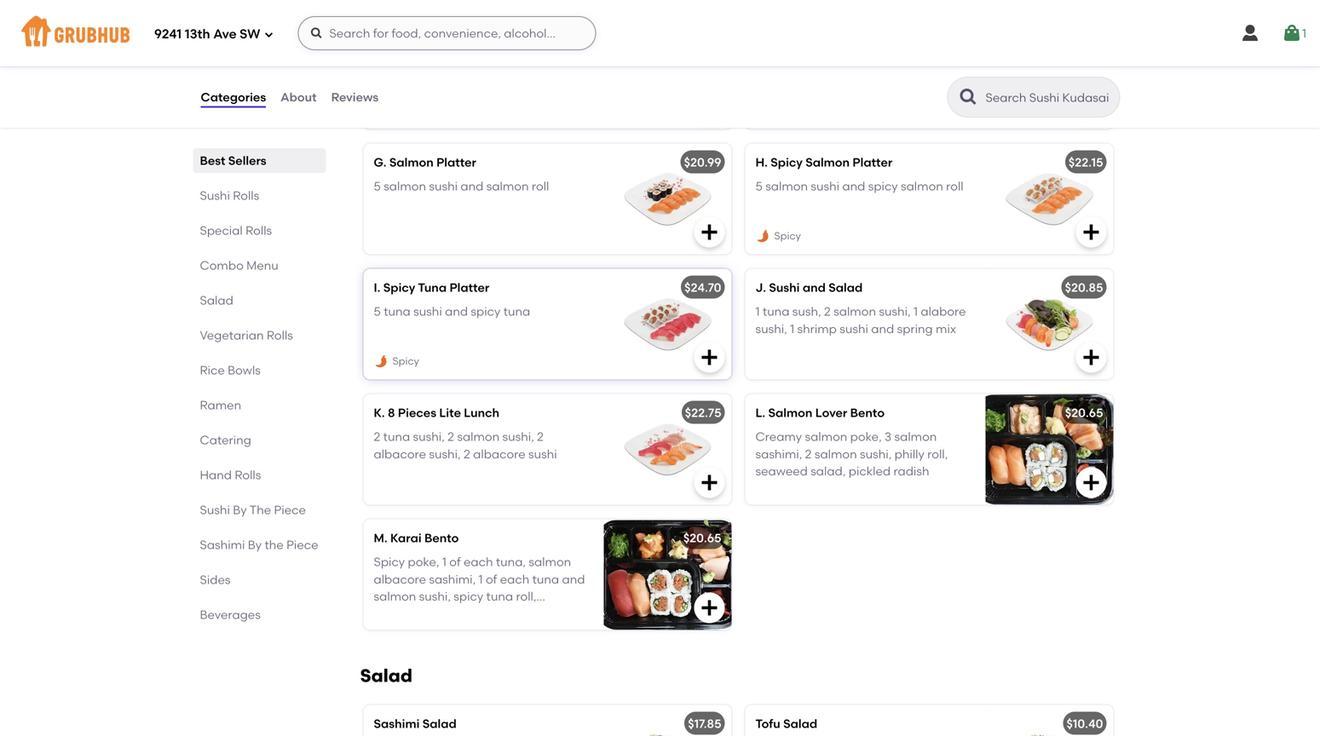 Task type: locate. For each thing, give the bounding box(es) containing it.
by for the
[[248, 538, 262, 552]]

reviews
[[331, 90, 379, 104]]

sushi for 5 salmon sushi and spicy salmon roll
[[811, 179, 840, 194]]

each down tuna,
[[500, 572, 529, 587]]

svg image for $20.85
[[1081, 347, 1102, 368]]

sushi by the piece
[[200, 503, 306, 517]]

spicy down m. karai bento on the bottom left
[[454, 590, 483, 604]]

mix
[[936, 322, 956, 336]]

rolls
[[233, 188, 259, 203], [246, 223, 272, 238], [267, 328, 293, 343], [235, 468, 261, 482]]

5
[[756, 54, 763, 68], [374, 179, 381, 194], [756, 179, 763, 194], [374, 304, 381, 319]]

1 vertical spatial sushi
[[769, 280, 800, 295]]

l. salmon lover bento
[[756, 406, 885, 420]]

piece
[[274, 503, 306, 517], [286, 538, 318, 552]]

1 vertical spatial poke,
[[408, 555, 439, 569]]

beverages
[[200, 608, 261, 622]]

1 horizontal spatial poke,
[[850, 430, 882, 444]]

0 vertical spatial sashimi,
[[756, 447, 802, 461]]

j.
[[756, 280, 766, 295]]

0 horizontal spatial sashimi
[[200, 538, 245, 552]]

0 horizontal spatial $20.65
[[683, 531, 721, 545]]

albacore down karai
[[374, 572, 426, 587]]

1
[[1302, 26, 1307, 40], [756, 304, 760, 319], [914, 304, 918, 319], [790, 322, 795, 336], [442, 555, 447, 569], [479, 572, 483, 587]]

0 vertical spatial udon
[[387, 30, 419, 44]]

platter up "5 salmon sushi and salmon roll"
[[436, 155, 476, 169]]

sashimi for sashimi salad
[[374, 717, 420, 731]]

1 vertical spatial salad,
[[429, 607, 464, 621]]

tuna,
[[496, 555, 526, 569]]

pieces
[[398, 406, 436, 420]]

2
[[824, 304, 831, 319], [374, 430, 380, 444], [448, 430, 454, 444], [537, 430, 544, 444], [464, 447, 470, 461], [805, 447, 812, 461]]

main navigation navigation
[[0, 0, 1320, 66]]

0 horizontal spatial of
[[449, 555, 461, 569]]

hand rolls tab
[[200, 466, 319, 484]]

0 vertical spatial by
[[233, 503, 247, 517]]

m. karai bento
[[374, 531, 459, 545]]

albacore down the 8
[[374, 447, 426, 461]]

sashimi, down the creamy
[[756, 447, 802, 461]]

0 vertical spatial lunch
[[472, 30, 508, 44]]

catering
[[200, 433, 251, 447]]

rolls inside tab
[[233, 188, 259, 203]]

spicy right 'h.'
[[771, 155, 803, 169]]

spicy
[[771, 155, 803, 169], [774, 230, 801, 242], [383, 280, 415, 295], [392, 355, 419, 367], [374, 555, 405, 569]]

1 vertical spatial radish
[[512, 607, 548, 621]]

0 horizontal spatial seaweed
[[374, 607, 426, 621]]

sushi down hand
[[200, 503, 230, 517]]

rolls for sushi rolls
[[233, 188, 259, 203]]

k. 8 pieces lite lunch
[[374, 406, 500, 420]]

1 vertical spatial each
[[500, 572, 529, 587]]

special rolls
[[200, 223, 272, 238]]

vegetarian rolls
[[200, 328, 293, 343]]

salmon up the creamy
[[768, 406, 813, 420]]

rolls right hand
[[235, 468, 261, 482]]

0 vertical spatial piece
[[274, 503, 306, 517]]

roll
[[447, 30, 469, 44]]

0 vertical spatial of
[[449, 555, 461, 569]]

j. sushi and salad image
[[986, 269, 1114, 380]]

bento right karai
[[424, 531, 459, 545]]

i. spicy tuna platter
[[374, 280, 490, 295]]

categories
[[201, 90, 266, 104]]

salad inside salad tab
[[200, 293, 233, 308]]

reviews button
[[330, 66, 380, 128]]

1 vertical spatial piece
[[286, 538, 318, 552]]

search icon image
[[958, 87, 979, 107]]

of
[[449, 555, 461, 569], [486, 572, 497, 587]]

catering tab
[[200, 431, 319, 449]]

spicy inside spicy poke, 1 of each tuna, salmon albacore sashimi, 1 of each tuna and salmon sushi, spicy tuna roll, seaweed salad, pickled radish
[[374, 555, 405, 569]]

1 vertical spatial sashimi
[[374, 717, 420, 731]]

and inside button
[[827, 54, 850, 68]]

poke, down m. karai bento on the bottom left
[[408, 555, 439, 569]]

$20.65 for spicy poke, 1 of each tuna, salmon albacore sashimi, 1 of each tuna and salmon sushi, spicy tuna roll, seaweed salad, pickled radish
[[683, 531, 721, 545]]

lunch right lite
[[464, 406, 500, 420]]

1 vertical spatial sashimi,
[[429, 572, 476, 587]]

udon right e.
[[387, 30, 419, 44]]

vegetarian
[[200, 328, 264, 343]]

spicy
[[868, 179, 898, 194], [471, 304, 501, 319], [454, 590, 483, 604]]

salad, down lover
[[811, 464, 846, 479]]

bento up 3
[[850, 406, 885, 420]]

rolls up combo menu tab
[[246, 223, 272, 238]]

0 horizontal spatial radish
[[512, 607, 548, 621]]

1 vertical spatial seaweed
[[374, 607, 426, 621]]

poke, left 3
[[850, 430, 882, 444]]

sushi
[[795, 54, 824, 68], [429, 179, 458, 194], [811, 179, 840, 194], [413, 304, 442, 319], [840, 322, 868, 336], [528, 447, 557, 461]]

1 horizontal spatial radish
[[894, 464, 929, 479]]

sashimi, inside creamy salmon poke, 3 salmon sashimi, 2 salmon sushi, philly roll, seaweed salad, pickled radish
[[756, 447, 802, 461]]

svg image for m. karai bento image
[[699, 598, 720, 618]]

5 tuna sushi and tuna roll button
[[745, 18, 1114, 129]]

seaweed
[[756, 464, 808, 479], [374, 607, 426, 621]]

menu
[[246, 258, 278, 273]]

0 vertical spatial pickled
[[849, 464, 891, 479]]

h.
[[756, 155, 768, 169]]

sushi right j.
[[769, 280, 800, 295]]

pickled down tuna,
[[467, 607, 509, 621]]

g. salmon platter
[[374, 155, 476, 169]]

salmon
[[384, 179, 426, 194], [486, 179, 529, 194], [766, 179, 808, 194], [901, 179, 943, 194], [834, 304, 876, 319], [457, 430, 500, 444], [805, 430, 847, 444], [895, 430, 937, 444], [815, 447, 857, 461], [529, 555, 571, 569], [374, 590, 416, 604]]

roll, down tuna,
[[516, 590, 537, 604]]

salmon right g.
[[389, 155, 434, 169]]

udon down e.
[[374, 54, 405, 68]]

1 horizontal spatial sashimi
[[374, 717, 420, 731]]

seaweed inside spicy poke, 1 of each tuna, salmon albacore sashimi, 1 of each tuna and salmon sushi, spicy tuna roll, seaweed salad, pickled radish
[[374, 607, 426, 621]]

sashimi salad image
[[604, 705, 732, 736]]

5 tuna sushi and tuna roll
[[756, 54, 900, 68]]

vegetarian rolls tab
[[200, 326, 319, 344]]

poke,
[[850, 430, 882, 444], [408, 555, 439, 569]]

$20.65
[[1065, 406, 1103, 420], [683, 531, 721, 545]]

1 horizontal spatial by
[[248, 538, 262, 552]]

rolls down sellers
[[233, 188, 259, 203]]

1 horizontal spatial sashimi,
[[756, 447, 802, 461]]

spicy right spicy image on the top right of the page
[[774, 230, 801, 242]]

radish down tuna,
[[512, 607, 548, 621]]

spicy for i. spicy tuna platter
[[471, 304, 501, 319]]

1 horizontal spatial salad,
[[811, 464, 846, 479]]

sushi for 5 tuna sushi and tuna roll
[[795, 54, 824, 68]]

2 vertical spatial spicy
[[454, 590, 483, 604]]

0 vertical spatial sushi
[[200, 188, 230, 203]]

Search Sushi Kudasai search field
[[984, 89, 1114, 106]]

roll, right the philly
[[927, 447, 948, 461]]

0 horizontal spatial salad,
[[429, 607, 464, 621]]

poke, inside creamy salmon poke, 3 salmon sashimi, 2 salmon sushi, philly roll, seaweed salad, pickled radish
[[850, 430, 882, 444]]

svg image for $22.75
[[699, 472, 720, 493]]

sush,
[[792, 304, 821, 319]]

0 horizontal spatial roll,
[[516, 590, 537, 604]]

1 vertical spatial $20.65
[[683, 531, 721, 545]]

roll for 5 salmon sushi and salmon roll
[[532, 179, 549, 194]]

0 vertical spatial poke,
[[850, 430, 882, 444]]

radish down the philly
[[894, 464, 929, 479]]

sides
[[200, 573, 231, 587]]

h. spicy salmon platter image
[[986, 143, 1114, 254]]

rice bowls
[[200, 363, 261, 378]]

1 tuna sush, 2 salmon sushi, 1 alabore sushi, 1 shrimp sushi and spring mix
[[756, 304, 966, 336]]

udon
[[387, 30, 419, 44], [374, 54, 405, 68]]

lunch
[[472, 30, 508, 44], [464, 406, 500, 420]]

sushi inside sushi by the piece "tab"
[[200, 503, 230, 517]]

svg image
[[1240, 23, 1261, 43], [264, 29, 274, 40], [1081, 97, 1102, 117], [699, 222, 720, 242], [699, 347, 720, 368], [699, 598, 720, 618]]

platter up 5 salmon sushi and spicy salmon roll
[[853, 155, 893, 169]]

0 horizontal spatial poke,
[[408, 555, 439, 569]]

rice
[[200, 363, 225, 378]]

sashimi, down m. karai bento on the bottom left
[[429, 572, 476, 587]]

radish
[[894, 464, 929, 479], [512, 607, 548, 621]]

sushi,
[[879, 304, 911, 319], [756, 322, 787, 336], [413, 430, 445, 444], [502, 430, 534, 444], [429, 447, 461, 461], [860, 447, 892, 461], [419, 590, 451, 604]]

roll for 5 tuna sushi and tuna roll
[[882, 54, 900, 68]]

seaweed inside creamy salmon poke, 3 salmon sashimi, 2 salmon sushi, philly roll, seaweed salad, pickled radish
[[756, 464, 808, 479]]

1 vertical spatial roll,
[[516, 590, 537, 604]]

salad
[[829, 280, 863, 295], [200, 293, 233, 308], [360, 665, 412, 687], [423, 717, 457, 731], [783, 717, 817, 731]]

spicy down the h. spicy salmon platter in the right of the page
[[868, 179, 898, 194]]

sashimi,
[[756, 447, 802, 461], [429, 572, 476, 587]]

pickled
[[849, 464, 891, 479], [467, 607, 509, 621]]

bowls
[[228, 363, 261, 378]]

1 horizontal spatial $20.65
[[1065, 406, 1103, 420]]

salad, inside spicy poke, 1 of each tuna, salmon albacore sashimi, 1 of each tuna and salmon sushi, spicy tuna roll, seaweed salad, pickled radish
[[429, 607, 464, 621]]

5 inside button
[[756, 54, 763, 68]]

0 vertical spatial radish
[[894, 464, 929, 479]]

rolls for vegetarian rolls
[[267, 328, 293, 343]]

salmon for platter
[[389, 155, 434, 169]]

$22.75
[[685, 406, 721, 420]]

0 horizontal spatial by
[[233, 503, 247, 517]]

tofu salad image
[[986, 705, 1114, 736]]

0 vertical spatial roll,
[[927, 447, 948, 461]]

rolls inside 'tab'
[[267, 328, 293, 343]]

1 vertical spatial of
[[486, 572, 497, 587]]

lite
[[439, 406, 461, 420]]

beverages tab
[[200, 606, 319, 624]]

salad,
[[811, 464, 846, 479], [429, 607, 464, 621]]

0 horizontal spatial bento
[[424, 531, 459, 545]]

udon noodle bowl and californi roll
[[374, 54, 574, 68]]

sushi rolls
[[200, 188, 259, 203]]

Search for food, convenience, alcohol... search field
[[298, 16, 596, 50]]

sashimi salad
[[374, 717, 457, 731]]

3
[[885, 430, 892, 444]]

seaweed down karai
[[374, 607, 426, 621]]

spicy right i.
[[383, 280, 415, 295]]

1 vertical spatial by
[[248, 538, 262, 552]]

svg image
[[1282, 23, 1302, 43], [310, 26, 323, 40], [1081, 222, 1102, 242], [1081, 347, 1102, 368], [699, 472, 720, 493], [1081, 472, 1102, 493]]

each left tuna,
[[464, 555, 493, 569]]

spicy down the i. spicy tuna platter in the left top of the page
[[471, 304, 501, 319]]

2 inside creamy salmon poke, 3 salmon sashimi, 2 salmon sushi, philly roll, seaweed salad, pickled radish
[[805, 447, 812, 461]]

0 vertical spatial seaweed
[[756, 464, 808, 479]]

salmon up 5 salmon sushi and spicy salmon roll
[[806, 155, 850, 169]]

$20.65 for creamy salmon poke, 3 salmon sashimi, 2 salmon sushi, philly roll, seaweed salad, pickled radish
[[1065, 406, 1103, 420]]

pickled down 3
[[849, 464, 891, 479]]

$20.99
[[684, 155, 721, 169]]

0 horizontal spatial each
[[464, 555, 493, 569]]

piece inside "tab"
[[274, 503, 306, 517]]

k.
[[374, 406, 385, 420]]

tuna inside 1 tuna sush, 2 salmon sushi, 1 alabore sushi, 1 shrimp sushi and spring mix
[[763, 304, 790, 319]]

2 vertical spatial sushi
[[200, 503, 230, 517]]

rolls up rice bowls tab on the left of page
[[267, 328, 293, 343]]

k. 8 pieces lite lunch image
[[604, 394, 732, 505]]

sashimi inside 'tab'
[[200, 538, 245, 552]]

0 vertical spatial $20.65
[[1065, 406, 1103, 420]]

tofu salad
[[756, 717, 817, 731]]

sushi inside '2 tuna sushi, 2 salmon sushi, 2 albacore sushi, 2 albacore sushi'
[[528, 447, 557, 461]]

roll
[[557, 54, 574, 68], [882, 54, 900, 68], [532, 179, 549, 194], [946, 179, 964, 194]]

karai
[[390, 531, 422, 545]]

by for the
[[233, 503, 247, 517]]

sushi inside button
[[795, 54, 824, 68]]

lunch up udon noodle bowl and californi roll
[[472, 30, 508, 44]]

svg image for i. spicy tuna platter 'image'
[[699, 347, 720, 368]]

9241 13th ave sw
[[154, 27, 260, 42]]

salmon inside 1 tuna sush, 2 salmon sushi, 1 alabore sushi, 1 shrimp sushi and spring mix
[[834, 304, 876, 319]]

0 horizontal spatial sashimi,
[[429, 572, 476, 587]]

sw
[[240, 27, 260, 42]]

radish inside creamy salmon poke, 3 salmon sashimi, 2 salmon sushi, philly roll, seaweed salad, pickled radish
[[894, 464, 929, 479]]

i.
[[374, 280, 381, 295]]

best sellers
[[200, 153, 266, 168]]

platter
[[436, 155, 476, 169], [853, 155, 893, 169], [450, 280, 490, 295]]

0 horizontal spatial pickled
[[467, 607, 509, 621]]

roll inside button
[[882, 54, 900, 68]]

0 vertical spatial each
[[464, 555, 493, 569]]

seaweed down the creamy
[[756, 464, 808, 479]]

salmon inside '2 tuna sushi, 2 salmon sushi, 2 albacore sushi, 2 albacore sushi'
[[457, 430, 500, 444]]

spicy for h. spicy salmon platter
[[868, 179, 898, 194]]

1 vertical spatial lunch
[[464, 406, 500, 420]]

1 vertical spatial pickled
[[467, 607, 509, 621]]

albacore inside spicy poke, 1 of each tuna, salmon albacore sashimi, 1 of each tuna and salmon sushi, spicy tuna roll, seaweed salad, pickled radish
[[374, 572, 426, 587]]

lunch for k. 8 pieces lite lunch
[[464, 406, 500, 420]]

1 vertical spatial bento
[[424, 531, 459, 545]]

albacore down k. 8 pieces lite lunch
[[473, 447, 526, 461]]

by inside "tab"
[[233, 503, 247, 517]]

spicy right spicy icon
[[392, 355, 419, 367]]

svg image inside 1 button
[[1282, 23, 1302, 43]]

alabore
[[921, 304, 966, 319]]

spicy poke, 1 of each tuna, salmon albacore sashimi, 1 of each tuna and salmon sushi, spicy tuna roll, seaweed salad, pickled radish
[[374, 555, 585, 621]]

tuna
[[418, 280, 447, 295]]

spicy inside spicy poke, 1 of each tuna, salmon albacore sashimi, 1 of each tuna and salmon sushi, spicy tuna roll, seaweed salad, pickled radish
[[454, 590, 483, 604]]

1 horizontal spatial seaweed
[[756, 464, 808, 479]]

spicy down m.
[[374, 555, 405, 569]]

1 horizontal spatial pickled
[[849, 464, 891, 479]]

sushi down best
[[200, 188, 230, 203]]

roll for udon noodle bowl and californi roll
[[557, 54, 574, 68]]

roll, inside creamy salmon poke, 3 salmon sashimi, 2 salmon sushi, philly roll, seaweed salad, pickled radish
[[927, 447, 948, 461]]

by inside 'tab'
[[248, 538, 262, 552]]

the
[[249, 503, 271, 517]]

1 horizontal spatial roll,
[[927, 447, 948, 461]]

sushi inside tab
[[200, 188, 230, 203]]

0 vertical spatial spicy
[[868, 179, 898, 194]]

platter up 5 tuna sushi and spicy tuna
[[450, 280, 490, 295]]

sushi for sushi by the piece
[[200, 503, 230, 517]]

1 vertical spatial spicy
[[471, 304, 501, 319]]

1 horizontal spatial bento
[[850, 406, 885, 420]]

0 vertical spatial salad,
[[811, 464, 846, 479]]

piece inside 'tab'
[[286, 538, 318, 552]]

0 vertical spatial sashimi
[[200, 538, 245, 552]]

platter for 5 salmon sushi and spicy salmon roll
[[853, 155, 893, 169]]

salad, down m. karai bento on the bottom left
[[429, 607, 464, 621]]

and inside 1 tuna sush, 2 salmon sushi, 1 alabore sushi, 1 shrimp sushi and spring mix
[[871, 322, 894, 336]]

of down m. karai bento on the bottom left
[[449, 555, 461, 569]]

of down tuna,
[[486, 572, 497, 587]]



Task type: vqa. For each thing, say whether or not it's contained in the screenshot.
rightmost -
no



Task type: describe. For each thing, give the bounding box(es) containing it.
the
[[265, 538, 284, 552]]

i. spicy tuna platter image
[[604, 269, 732, 380]]

ave
[[213, 27, 237, 42]]

$24.70
[[685, 280, 721, 295]]

poke, inside spicy poke, 1 of each tuna, salmon albacore sashimi, 1 of each tuna and salmon sushi, spicy tuna roll, seaweed salad, pickled radish
[[408, 555, 439, 569]]

g.
[[374, 155, 387, 169]]

sushi inside 1 tuna sush, 2 salmon sushi, 1 alabore sushi, 1 shrimp sushi and spring mix
[[840, 322, 868, 336]]

0 vertical spatial bento
[[850, 406, 885, 420]]

$10.40
[[1067, 717, 1103, 731]]

sellers
[[228, 153, 266, 168]]

sushi for 5 tuna sushi and spicy tuna
[[413, 304, 442, 319]]

9241
[[154, 27, 182, 42]]

rice bowls tab
[[200, 361, 319, 379]]

5 for 5 tuna sushi and spicy tuna
[[374, 304, 381, 319]]

1 button
[[1282, 18, 1307, 49]]

1 horizontal spatial each
[[500, 572, 529, 587]]

h. spicy salmon platter
[[756, 155, 893, 169]]

pickled inside spicy poke, 1 of each tuna, salmon albacore sashimi, 1 of each tuna and salmon sushi, spicy tuna roll, seaweed salad, pickled radish
[[467, 607, 509, 621]]

f. tuna platter image
[[986, 18, 1114, 129]]

bowl
[[451, 54, 479, 68]]

creamy salmon poke, 3 salmon sashimi, 2 salmon sushi, philly roll, seaweed salad, pickled radish
[[756, 430, 948, 479]]

lunch for e. udon and roll lunch
[[472, 30, 508, 44]]

sashimi, inside spicy poke, 1 of each tuna, salmon albacore sashimi, 1 of each tuna and salmon sushi, spicy tuna roll, seaweed salad, pickled radish
[[429, 572, 476, 587]]

sashimi by the piece
[[200, 538, 318, 552]]

1 vertical spatial udon
[[374, 54, 405, 68]]

m.
[[374, 531, 388, 545]]

sides tab
[[200, 571, 319, 589]]

shrimp
[[797, 322, 837, 336]]

hand
[[200, 468, 232, 482]]

special
[[200, 223, 243, 238]]

special rolls tab
[[200, 222, 319, 240]]

e. udon and roll lunch image
[[604, 18, 732, 129]]

m. karai bento image
[[604, 519, 732, 630]]

about button
[[280, 66, 318, 128]]

sashimi by the piece tab
[[200, 536, 319, 554]]

californi
[[507, 54, 554, 68]]

categories button
[[200, 66, 267, 128]]

tofu
[[756, 717, 781, 731]]

sushi, inside spicy poke, 1 of each tuna, salmon albacore sashimi, 1 of each tuna and salmon sushi, spicy tuna roll, seaweed salad, pickled radish
[[419, 590, 451, 604]]

5 for 5 tuna sushi and tuna roll
[[756, 54, 763, 68]]

noodle
[[408, 54, 448, 68]]

combo menu
[[200, 258, 278, 273]]

2 tuna sushi, 2 salmon sushi, 2 albacore sushi, 2 albacore sushi
[[374, 430, 557, 461]]

spring
[[897, 322, 933, 336]]

creamy
[[756, 430, 802, 444]]

1 horizontal spatial of
[[486, 572, 497, 587]]

sushi, inside creamy salmon poke, 3 salmon sashimi, 2 salmon sushi, philly roll, seaweed salad, pickled radish
[[860, 447, 892, 461]]

svg image for $20.65
[[1081, 472, 1102, 493]]

5 for 5 salmon sushi and spicy salmon roll
[[756, 179, 763, 194]]

ramen tab
[[200, 396, 319, 414]]

5 salmon sushi and spicy salmon roll
[[756, 179, 964, 194]]

tuna inside '2 tuna sushi, 2 salmon sushi, 2 albacore sushi, 2 albacore sushi'
[[383, 430, 410, 444]]

rolls for hand rolls
[[235, 468, 261, 482]]

salmon for lover
[[768, 406, 813, 420]]

radish inside spicy poke, 1 of each tuna, salmon albacore sashimi, 1 of each tuna and salmon sushi, spicy tuna roll, seaweed salad, pickled radish
[[512, 607, 548, 621]]

e.
[[374, 30, 384, 44]]

8
[[388, 406, 395, 420]]

sushi for 5 salmon sushi and salmon roll
[[429, 179, 458, 194]]

roll, inside spicy poke, 1 of each tuna, salmon albacore sashimi, 1 of each tuna and salmon sushi, spicy tuna roll, seaweed salad, pickled radish
[[516, 590, 537, 604]]

pickled inside creamy salmon poke, 3 salmon sashimi, 2 salmon sushi, philly roll, seaweed salad, pickled radish
[[849, 464, 891, 479]]

spicy image
[[374, 354, 389, 369]]

svg image for "f. tuna platter" image
[[1081, 97, 1102, 117]]

l.
[[756, 406, 766, 420]]

$20.85
[[1065, 280, 1103, 295]]

svg image for g. salmon platter image
[[699, 222, 720, 242]]

salad, inside creamy salmon poke, 3 salmon sashimi, 2 salmon sushi, philly roll, seaweed salad, pickled radish
[[811, 464, 846, 479]]

sushi for sushi rolls
[[200, 188, 230, 203]]

and inside spicy poke, 1 of each tuna, salmon albacore sashimi, 1 of each tuna and salmon sushi, spicy tuna roll, seaweed salad, pickled radish
[[562, 572, 585, 587]]

5 for 5 salmon sushi and salmon roll
[[374, 179, 381, 194]]

svg image for $22.15
[[1081, 222, 1102, 242]]

philly
[[895, 447, 925, 461]]

$22.15
[[1069, 155, 1103, 169]]

2 inside 1 tuna sush, 2 salmon sushi, 1 alabore sushi, 1 shrimp sushi and spring mix
[[824, 304, 831, 319]]

ramen
[[200, 398, 241, 413]]

spicy image
[[756, 229, 771, 244]]

1 inside button
[[1302, 26, 1307, 40]]

best sellers tab
[[200, 152, 319, 170]]

albacore for pieces
[[374, 447, 426, 461]]

albacore for bento
[[374, 572, 426, 587]]

j. sushi and salad
[[756, 280, 863, 295]]

lover
[[815, 406, 847, 420]]

$17.85
[[688, 717, 721, 731]]

piece for sushi by the piece
[[274, 503, 306, 517]]

sushi by the piece tab
[[200, 501, 319, 519]]

l. salmon lover bento image
[[986, 394, 1114, 505]]

combo menu tab
[[200, 257, 319, 274]]

hand rolls
[[200, 468, 261, 482]]

e. udon and roll lunch
[[374, 30, 508, 44]]

salad tab
[[200, 291, 319, 309]]

5 salmon sushi and salmon roll
[[374, 179, 549, 194]]

rolls for special rolls
[[246, 223, 272, 238]]

5 tuna sushi and spicy tuna
[[374, 304, 530, 319]]

platter for 5 tuna sushi and spicy tuna
[[450, 280, 490, 295]]

g. salmon platter image
[[604, 143, 732, 254]]

piece for sashimi by the piece
[[286, 538, 318, 552]]

13th
[[185, 27, 210, 42]]

sashimi for sashimi by the piece
[[200, 538, 245, 552]]

combo
[[200, 258, 244, 273]]

best
[[200, 153, 225, 168]]

sushi rolls tab
[[200, 187, 319, 205]]

about
[[281, 90, 317, 104]]



